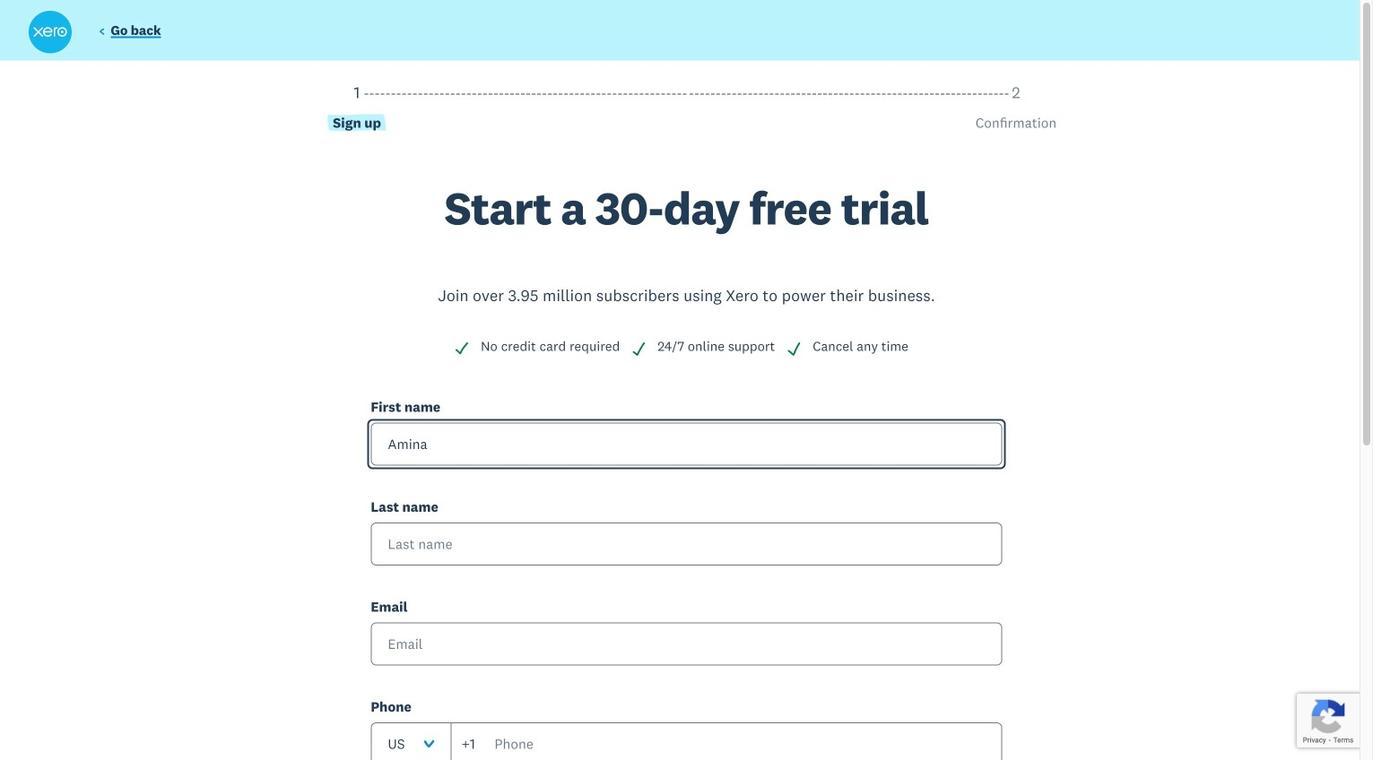 Task type: vqa. For each thing, say whether or not it's contained in the screenshot.
region
yes



Task type: locate. For each thing, give the bounding box(es) containing it.
region
[[27, 82, 1346, 761]]

Email email field
[[371, 623, 1003, 666]]

steps group
[[27, 82, 1346, 185]]

First name text field
[[371, 423, 1003, 466]]



Task type: describe. For each thing, give the bounding box(es) containing it.
Last name text field
[[371, 523, 1003, 566]]

Phone text field
[[451, 723, 1003, 761]]



